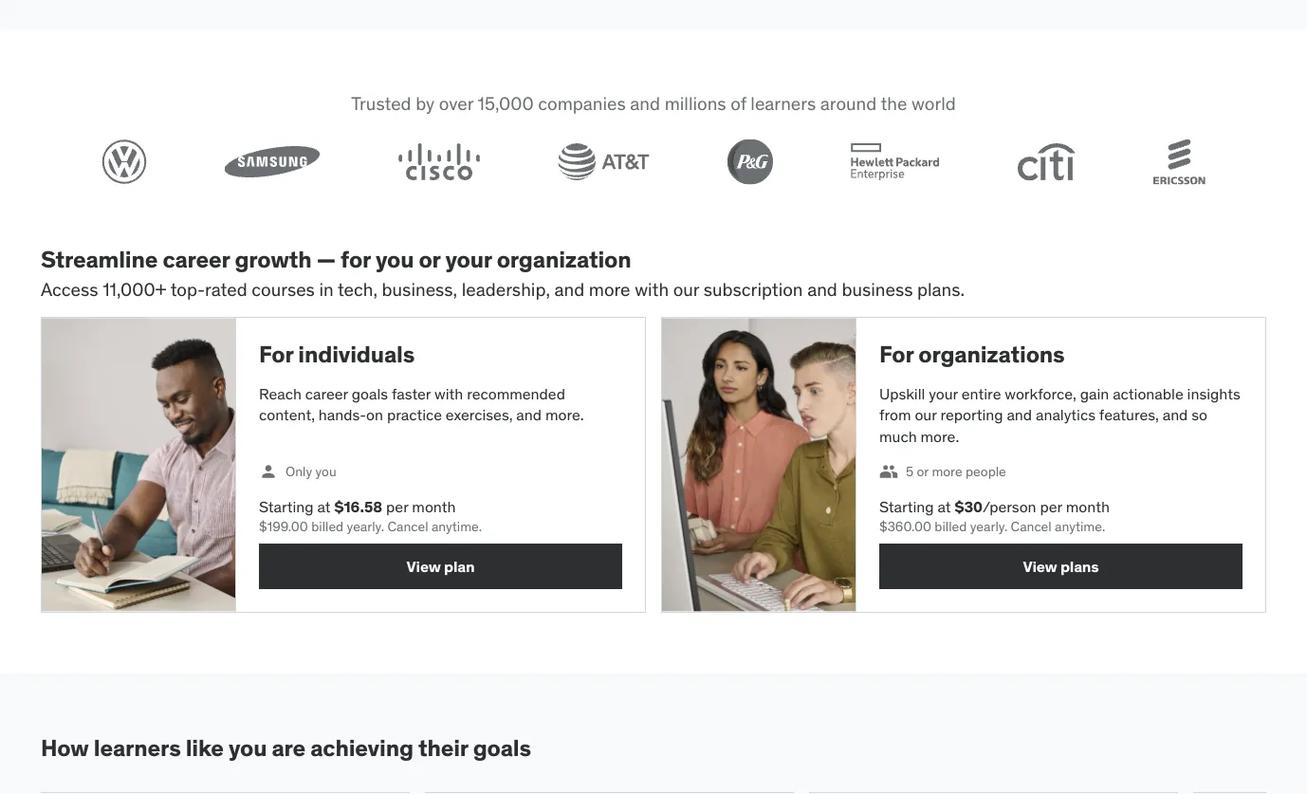 Task type: locate. For each thing, give the bounding box(es) containing it.
1 vertical spatial career
[[305, 384, 348, 403]]

world
[[912, 92, 956, 115]]

1 view from the left
[[407, 556, 441, 576]]

0 horizontal spatial more.
[[545, 405, 584, 424]]

gain
[[1080, 384, 1109, 403]]

learners right the of
[[751, 92, 816, 115]]

view left plans
[[1023, 556, 1057, 576]]

0 horizontal spatial goals
[[352, 384, 388, 403]]

by
[[416, 92, 435, 115]]

or up business,
[[419, 245, 441, 273]]

exercises,
[[446, 405, 513, 424]]

per
[[386, 497, 408, 516], [1040, 497, 1062, 516]]

achieving
[[310, 734, 413, 762]]

1 horizontal spatial per
[[1040, 497, 1062, 516]]

2 at from the left
[[938, 497, 951, 516]]

samsung logo image
[[225, 146, 320, 178]]

like
[[186, 734, 224, 762]]

for up reach
[[259, 340, 293, 368]]

more.
[[545, 405, 584, 424], [921, 426, 959, 446]]

0 horizontal spatial view
[[407, 556, 441, 576]]

for
[[259, 340, 293, 368], [879, 340, 914, 368]]

and
[[630, 92, 660, 115], [555, 278, 585, 300], [807, 278, 838, 300], [516, 405, 542, 424], [1007, 405, 1032, 424], [1163, 405, 1188, 424]]

career up the top-
[[163, 245, 230, 273]]

$16.58
[[334, 497, 383, 516]]

month inside starting at $16.58 per month $199.00 billed yearly. cancel anytime.
[[412, 497, 456, 516]]

practice
[[387, 405, 442, 424]]

0 vertical spatial goals
[[352, 384, 388, 403]]

1 vertical spatial goals
[[473, 734, 531, 762]]

1 anytime. from the left
[[432, 518, 482, 535]]

billed down $16.58
[[311, 518, 344, 535]]

career
[[163, 245, 230, 273], [305, 384, 348, 403]]

2 horizontal spatial you
[[376, 245, 414, 273]]

at left $16.58
[[317, 497, 331, 516]]

goals inside reach career goals faster with recommended content, hands-on practice exercises, and more.
[[352, 384, 388, 403]]

0 vertical spatial more.
[[545, 405, 584, 424]]

career inside 'streamline career growth — for you or your organization access 11,000+ top-rated courses in tech, business, leadership, and more with our subscription and business plans.'
[[163, 245, 230, 273]]

yearly.
[[347, 518, 384, 535], [970, 518, 1008, 535]]

over
[[439, 92, 473, 115]]

for up 'upskill'
[[879, 340, 914, 368]]

per inside starting at $16.58 per month $199.00 billed yearly. cancel anytime.
[[386, 497, 408, 516]]

goals
[[352, 384, 388, 403], [473, 734, 531, 762]]

and down the "recommended"
[[516, 405, 542, 424]]

0 vertical spatial or
[[419, 245, 441, 273]]

0 vertical spatial your
[[445, 245, 492, 273]]

plans
[[1061, 556, 1099, 576]]

0 vertical spatial more
[[589, 278, 630, 300]]

and left business
[[807, 278, 838, 300]]

procter & gamble logo image
[[728, 139, 773, 185]]

1 horizontal spatial with
[[635, 278, 669, 300]]

so
[[1192, 405, 1208, 424]]

you
[[376, 245, 414, 273], [315, 463, 337, 480], [229, 734, 267, 762]]

and inside reach career goals faster with recommended content, hands-on practice exercises, and more.
[[516, 405, 542, 424]]

are
[[272, 734, 306, 762]]

1 horizontal spatial your
[[929, 384, 958, 403]]

2 for from the left
[[879, 340, 914, 368]]

2 view from the left
[[1023, 556, 1057, 576]]

1 horizontal spatial anytime.
[[1055, 518, 1106, 535]]

1 horizontal spatial yearly.
[[970, 518, 1008, 535]]

2 billed from the left
[[935, 518, 967, 535]]

—
[[317, 245, 336, 273]]

insights
[[1187, 384, 1241, 403]]

anytime.
[[432, 518, 482, 535], [1055, 518, 1106, 535]]

streamline career growth — for you or your organization access 11,000+ top-rated courses in tech, business, leadership, and more with our subscription and business plans.
[[41, 245, 965, 300]]

view inside view plans 'link'
[[1023, 556, 1057, 576]]

0 horizontal spatial at
[[317, 497, 331, 516]]

their
[[418, 734, 468, 762]]

or right 5 on the bottom right
[[917, 463, 929, 480]]

5 or more people
[[906, 463, 1006, 480]]

1 horizontal spatial or
[[917, 463, 929, 480]]

2 cancel from the left
[[1011, 518, 1052, 535]]

your up leadership,
[[445, 245, 492, 273]]

for for for individuals
[[259, 340, 293, 368]]

1 starting from the left
[[259, 497, 314, 516]]

starting up $360.00
[[879, 497, 934, 516]]

around
[[820, 92, 877, 115]]

your
[[445, 245, 492, 273], [929, 384, 958, 403]]

anytime. up plans
[[1055, 518, 1106, 535]]

you left the are
[[229, 734, 267, 762]]

you right only at the bottom of the page
[[315, 463, 337, 480]]

anytime. up plan on the left bottom of page
[[432, 518, 482, 535]]

starting inside starting at $30 /person per month $360.00 billed yearly. cancel anytime.
[[879, 497, 934, 516]]

1 horizontal spatial goals
[[473, 734, 531, 762]]

view
[[407, 556, 441, 576], [1023, 556, 1057, 576]]

how
[[41, 734, 89, 762]]

cancel up 'view plan'
[[387, 518, 428, 535]]

1 cancel from the left
[[387, 518, 428, 535]]

only you
[[286, 463, 337, 480]]

1 month from the left
[[412, 497, 456, 516]]

1 vertical spatial you
[[315, 463, 337, 480]]

1 vertical spatial more.
[[921, 426, 959, 446]]

at left $30
[[938, 497, 951, 516]]

reach career goals faster with recommended content, hands-on practice exercises, and more.
[[259, 384, 584, 424]]

view for for individuals
[[407, 556, 441, 576]]

upskill
[[879, 384, 925, 403]]

1 vertical spatial your
[[929, 384, 958, 403]]

per inside starting at $30 /person per month $360.00 billed yearly. cancel anytime.
[[1040, 497, 1062, 516]]

/person
[[983, 497, 1037, 516]]

1 for from the left
[[259, 340, 293, 368]]

view plan
[[407, 556, 475, 576]]

2 month from the left
[[1066, 497, 1110, 516]]

month
[[412, 497, 456, 516], [1066, 497, 1110, 516]]

anytime. inside starting at $30 /person per month $360.00 billed yearly. cancel anytime.
[[1055, 518, 1106, 535]]

in
[[319, 278, 334, 300]]

0 horizontal spatial cancel
[[387, 518, 428, 535]]

with
[[635, 278, 669, 300], [435, 384, 463, 403]]

at
[[317, 497, 331, 516], [938, 497, 951, 516]]

0 horizontal spatial anytime.
[[432, 518, 482, 535]]

1 yearly. from the left
[[347, 518, 384, 535]]

reporting
[[941, 405, 1003, 424]]

small image
[[259, 462, 278, 481]]

more right 5 on the bottom right
[[932, 463, 963, 480]]

trusted by over 15,000 companies and millions of learners around the world
[[351, 92, 956, 115]]

citi logo image
[[1017, 143, 1076, 181]]

yearly. inside starting at $16.58 per month $199.00 billed yearly. cancel anytime.
[[347, 518, 384, 535]]

our inside 'streamline career growth — for you or your organization access 11,000+ top-rated courses in tech, business, leadership, and more with our subscription and business plans.'
[[673, 278, 699, 300]]

1 horizontal spatial view
[[1023, 556, 1057, 576]]

view inside view plan link
[[407, 556, 441, 576]]

at inside starting at $16.58 per month $199.00 billed yearly. cancel anytime.
[[317, 497, 331, 516]]

1 vertical spatial with
[[435, 384, 463, 403]]

2 yearly. from the left
[[970, 518, 1008, 535]]

1 horizontal spatial billed
[[935, 518, 967, 535]]

1 horizontal spatial cancel
[[1011, 518, 1052, 535]]

1 horizontal spatial for
[[879, 340, 914, 368]]

our left subscription
[[673, 278, 699, 300]]

only
[[286, 463, 312, 480]]

1 horizontal spatial more.
[[921, 426, 959, 446]]

0 vertical spatial with
[[635, 278, 669, 300]]

cancel
[[387, 518, 428, 535], [1011, 518, 1052, 535]]

career for streamline
[[163, 245, 230, 273]]

0 horizontal spatial month
[[412, 497, 456, 516]]

your up reporting
[[929, 384, 958, 403]]

yearly. down $30
[[970, 518, 1008, 535]]

0 horizontal spatial for
[[259, 340, 293, 368]]

subscription
[[704, 278, 803, 300]]

career inside reach career goals faster with recommended content, hands-on practice exercises, and more.
[[305, 384, 348, 403]]

yearly. down $16.58
[[347, 518, 384, 535]]

1 horizontal spatial more
[[932, 463, 963, 480]]

starting
[[259, 497, 314, 516], [879, 497, 934, 516]]

starting up $199.00
[[259, 497, 314, 516]]

at inside starting at $30 /person per month $360.00 billed yearly. cancel anytime.
[[938, 497, 951, 516]]

0 horizontal spatial our
[[673, 278, 699, 300]]

career up hands-
[[305, 384, 348, 403]]

small image
[[879, 462, 898, 481]]

more. down the "recommended"
[[545, 405, 584, 424]]

0 horizontal spatial career
[[163, 245, 230, 273]]

11,000+
[[103, 278, 166, 300]]

1 vertical spatial or
[[917, 463, 929, 480]]

month up plans
[[1066, 497, 1110, 516]]

0 horizontal spatial your
[[445, 245, 492, 273]]

2 anytime. from the left
[[1055, 518, 1106, 535]]

with inside 'streamline career growth — for you or your organization access 11,000+ top-rated courses in tech, business, leadership, and more with our subscription and business plans.'
[[635, 278, 669, 300]]

0 horizontal spatial or
[[419, 245, 441, 273]]

hewlett packard enterprise logo image
[[851, 143, 940, 181]]

view left plan on the left bottom of page
[[407, 556, 441, 576]]

0 horizontal spatial more
[[589, 278, 630, 300]]

att&t logo image
[[558, 143, 650, 181]]

billed down $30
[[935, 518, 967, 535]]

2 per from the left
[[1040, 497, 1062, 516]]

more. inside upskill your entire workforce, gain actionable insights from our reporting and analytics features, and so much more.
[[921, 426, 959, 446]]

more. down reporting
[[921, 426, 959, 446]]

faster
[[392, 384, 431, 403]]

you right "for"
[[376, 245, 414, 273]]

1 horizontal spatial month
[[1066, 497, 1110, 516]]

1 billed from the left
[[311, 518, 344, 535]]

streamline
[[41, 245, 158, 273]]

0 vertical spatial career
[[163, 245, 230, 273]]

0 horizontal spatial starting
[[259, 497, 314, 516]]

view plans
[[1023, 556, 1099, 576]]

1 vertical spatial our
[[915, 405, 937, 424]]

1 horizontal spatial starting
[[879, 497, 934, 516]]

cancel down /person
[[1011, 518, 1052, 535]]

1 per from the left
[[386, 497, 408, 516]]

0 vertical spatial you
[[376, 245, 414, 273]]

0 vertical spatial learners
[[751, 92, 816, 115]]

0 vertical spatial our
[[673, 278, 699, 300]]

2 vertical spatial you
[[229, 734, 267, 762]]

tech,
[[338, 278, 378, 300]]

billed
[[311, 518, 344, 535], [935, 518, 967, 535]]

access
[[41, 278, 98, 300]]

our right from
[[915, 405, 937, 424]]

cisco logo image
[[398, 143, 480, 181]]

more down organization in the left top of the page
[[589, 278, 630, 300]]

0 horizontal spatial yearly.
[[347, 518, 384, 535]]

learners
[[751, 92, 816, 115], [94, 734, 181, 762]]

per right $16.58
[[386, 497, 408, 516]]

0 horizontal spatial billed
[[311, 518, 344, 535]]

learners left like
[[94, 734, 181, 762]]

0 horizontal spatial learners
[[94, 734, 181, 762]]

goals right the their
[[473, 734, 531, 762]]

month up 'view plan'
[[412, 497, 456, 516]]

0 horizontal spatial with
[[435, 384, 463, 403]]

of
[[731, 92, 746, 115]]

2 starting from the left
[[879, 497, 934, 516]]

goals up on
[[352, 384, 388, 403]]

recommended
[[467, 384, 565, 403]]

1 horizontal spatial career
[[305, 384, 348, 403]]

or
[[419, 245, 441, 273], [917, 463, 929, 480]]

and left so
[[1163, 405, 1188, 424]]

view for for organizations
[[1023, 556, 1057, 576]]

1 at from the left
[[317, 497, 331, 516]]

business
[[842, 278, 913, 300]]

0 horizontal spatial per
[[386, 497, 408, 516]]

per right /person
[[1040, 497, 1062, 516]]

1 horizontal spatial our
[[915, 405, 937, 424]]

starting inside starting at $16.58 per month $199.00 billed yearly. cancel anytime.
[[259, 497, 314, 516]]

more
[[589, 278, 630, 300], [932, 463, 963, 480]]

our
[[673, 278, 699, 300], [915, 405, 937, 424]]

for
[[341, 245, 371, 273]]

1 horizontal spatial at
[[938, 497, 951, 516]]



Task type: describe. For each thing, give the bounding box(es) containing it.
with inside reach career goals faster with recommended content, hands-on practice exercises, and more.
[[435, 384, 463, 403]]

hands-
[[319, 405, 366, 424]]

our inside upskill your entire workforce, gain actionable insights from our reporting and analytics features, and so much more.
[[915, 405, 937, 424]]

reach
[[259, 384, 302, 403]]

ericsson logo image
[[1154, 139, 1206, 185]]

for individuals
[[259, 340, 415, 368]]

1 horizontal spatial you
[[315, 463, 337, 480]]

more. inside reach career goals faster with recommended content, hands-on practice exercises, and more.
[[545, 405, 584, 424]]

leadership,
[[462, 278, 550, 300]]

view plan link
[[259, 544, 622, 589]]

more inside 'streamline career growth — for you or your organization access 11,000+ top-rated courses in tech, business, leadership, and more with our subscription and business plans.'
[[589, 278, 630, 300]]

for for for organizations
[[879, 340, 914, 368]]

rated
[[205, 278, 247, 300]]

your inside upskill your entire workforce, gain actionable insights from our reporting and analytics features, and so much more.
[[929, 384, 958, 403]]

1 vertical spatial learners
[[94, 734, 181, 762]]

content,
[[259, 405, 315, 424]]

starting at $30 /person per month $360.00 billed yearly. cancel anytime.
[[879, 497, 1110, 535]]

you inside 'streamline career growth — for you or your organization access 11,000+ top-rated courses in tech, business, leadership, and more with our subscription and business plans.'
[[376, 245, 414, 273]]

$30
[[955, 497, 983, 516]]

organization
[[497, 245, 631, 273]]

much
[[879, 426, 917, 446]]

cancel inside starting at $30 /person per month $360.00 billed yearly. cancel anytime.
[[1011, 518, 1052, 535]]

upskill your entire workforce, gain actionable insights from our reporting and analytics features, and so much more.
[[879, 384, 1241, 446]]

millions
[[665, 92, 726, 115]]

0 horizontal spatial you
[[229, 734, 267, 762]]

plan
[[444, 556, 475, 576]]

actionable
[[1113, 384, 1184, 403]]

career for reach
[[305, 384, 348, 403]]

business,
[[382, 278, 457, 300]]

your inside 'streamline career growth — for you or your organization access 11,000+ top-rated courses in tech, business, leadership, and more with our subscription and business plans.'
[[445, 245, 492, 273]]

1 vertical spatial more
[[932, 463, 963, 480]]

plans.
[[917, 278, 965, 300]]

and down workforce, at right
[[1007, 405, 1032, 424]]

trusted
[[351, 92, 411, 115]]

billed inside starting at $16.58 per month $199.00 billed yearly. cancel anytime.
[[311, 518, 344, 535]]

billed inside starting at $30 /person per month $360.00 billed yearly. cancel anytime.
[[935, 518, 967, 535]]

anytime. inside starting at $16.58 per month $199.00 billed yearly. cancel anytime.
[[432, 518, 482, 535]]

at for $16.58
[[317, 497, 331, 516]]

$199.00
[[259, 518, 308, 535]]

from
[[879, 405, 911, 424]]

workforce,
[[1005, 384, 1077, 403]]

5
[[906, 463, 914, 480]]

at for $30
[[938, 497, 951, 516]]

$360.00
[[879, 518, 932, 535]]

growth
[[235, 245, 312, 273]]

volkswagen logo image
[[102, 139, 147, 185]]

1 horizontal spatial learners
[[751, 92, 816, 115]]

and left millions
[[630, 92, 660, 115]]

view plans link
[[879, 544, 1243, 589]]

starting for $16.58
[[259, 497, 314, 516]]

15,000
[[478, 92, 534, 115]]

organizations
[[919, 340, 1065, 368]]

for organizations
[[879, 340, 1065, 368]]

month inside starting at $30 /person per month $360.00 billed yearly. cancel anytime.
[[1066, 497, 1110, 516]]

individuals
[[298, 340, 415, 368]]

yearly. inside starting at $30 /person per month $360.00 billed yearly. cancel anytime.
[[970, 518, 1008, 535]]

how learners like you are achieving their goals
[[41, 734, 531, 762]]

the
[[881, 92, 907, 115]]

people
[[966, 463, 1006, 480]]

top-
[[170, 278, 205, 300]]

cancel inside starting at $16.58 per month $199.00 billed yearly. cancel anytime.
[[387, 518, 428, 535]]

companies
[[538, 92, 626, 115]]

courses
[[252, 278, 315, 300]]

features,
[[1099, 405, 1159, 424]]

and down organization in the left top of the page
[[555, 278, 585, 300]]

analytics
[[1036, 405, 1096, 424]]

or inside 'streamline career growth — for you or your organization access 11,000+ top-rated courses in tech, business, leadership, and more with our subscription and business plans.'
[[419, 245, 441, 273]]

starting at $16.58 per month $199.00 billed yearly. cancel anytime.
[[259, 497, 482, 535]]

on
[[366, 405, 383, 424]]

entire
[[962, 384, 1001, 403]]

starting for $30
[[879, 497, 934, 516]]



Task type: vqa. For each thing, say whether or not it's contained in the screenshot.
per
yes



